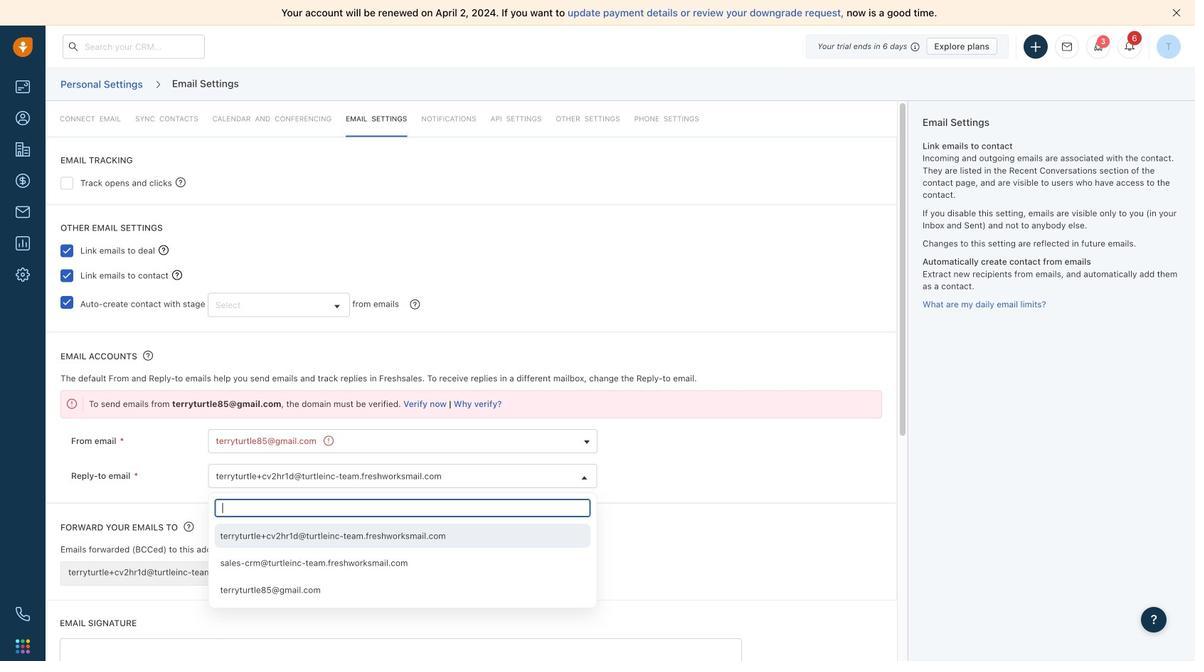 Task type: describe. For each thing, give the bounding box(es) containing it.
2 option from the top
[[215, 551, 591, 575]]

click to learn how to link conversations to deals image
[[159, 245, 169, 255]]

close image
[[1173, 9, 1182, 17]]



Task type: locate. For each thing, give the bounding box(es) containing it.
3 option from the top
[[215, 578, 591, 602]]

phone element
[[9, 600, 37, 629]]

list box
[[215, 524, 591, 602]]

phone image
[[16, 607, 30, 621]]

click to learn how to link emails to contacts image
[[172, 270, 182, 280]]

freshworks switcher image
[[16, 639, 30, 654]]

tab list
[[46, 101, 898, 137]]

None text field
[[215, 499, 591, 517]]

1 option from the top
[[215, 524, 591, 548]]

send email image
[[1063, 42, 1073, 51]]

Search your CRM... text field
[[63, 35, 205, 59]]

1 vertical spatial option
[[215, 551, 591, 575]]

question circled image
[[176, 177, 186, 188], [410, 299, 420, 310], [143, 350, 153, 362], [184, 521, 194, 533]]

tab panel
[[46, 101, 898, 661]]

option
[[215, 524, 591, 548], [215, 551, 591, 575], [215, 578, 591, 602]]

0 vertical spatial option
[[215, 524, 591, 548]]

2 vertical spatial option
[[215, 578, 591, 602]]



